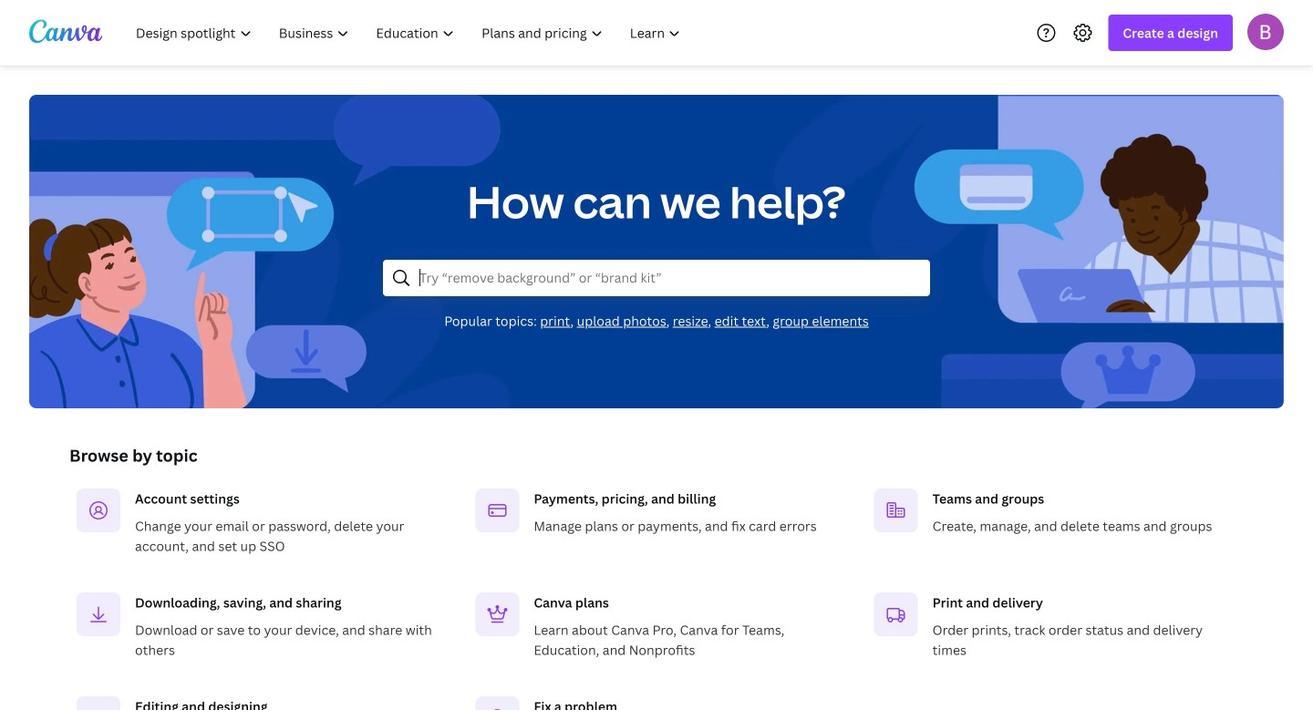 Task type: vqa. For each thing, say whether or not it's contained in the screenshot.
the Top level navigation Element
yes



Task type: describe. For each thing, give the bounding box(es) containing it.
top level navigation element
[[124, 15, 697, 51]]

bob builder image
[[1248, 13, 1285, 50]]



Task type: locate. For each thing, give the bounding box(es) containing it.
Try "remove background" or "brand kit" search field
[[420, 261, 919, 296]]



